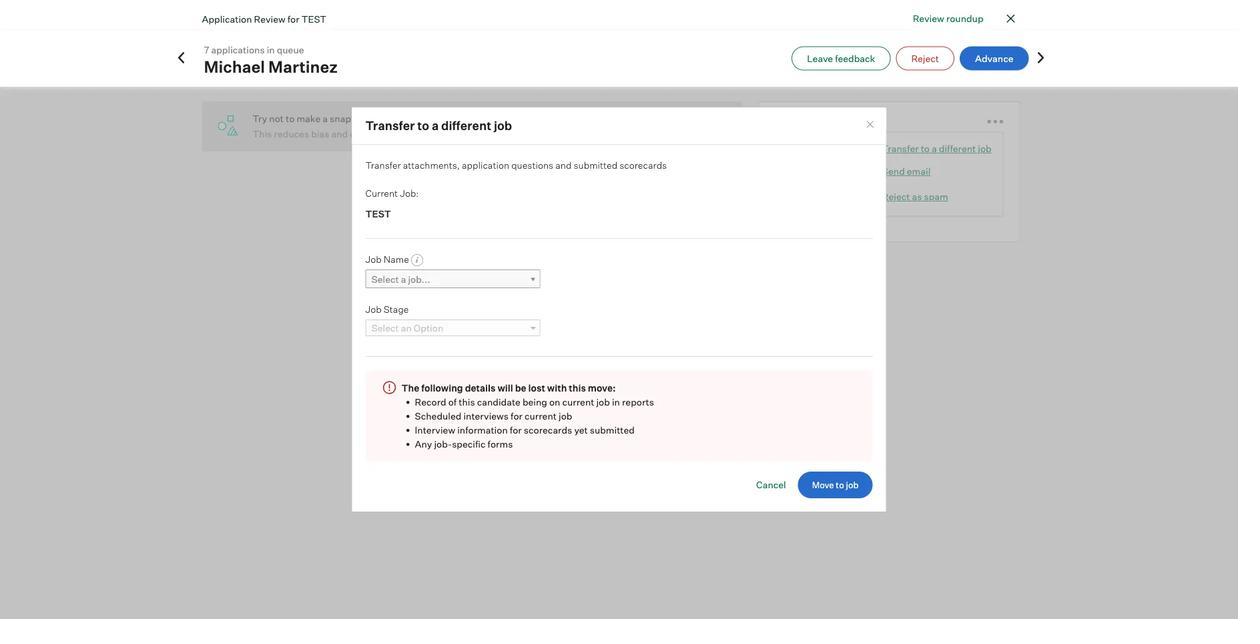 Task type: describe. For each thing, give the bounding box(es) containing it.
of
[[449, 396, 457, 408]]

1 horizontal spatial review
[[913, 12, 945, 24]]

send email
[[883, 166, 931, 177]]

7 applications in queue michael martinez
[[204, 44, 338, 77]]

reject button
[[896, 46, 955, 70]]

email
[[907, 166, 931, 177]]

information
[[457, 424, 508, 436]]

0 vertical spatial transfer
[[366, 118, 415, 133]]

spam
[[924, 191, 949, 203]]

reject for reject as spam
[[883, 191, 910, 203]]

transfer to a different job dialog
[[352, 107, 887, 513]]

move:
[[588, 382, 616, 394]]

0 horizontal spatial the
[[466, 128, 480, 140]]

in inside 7 applications in queue michael martinez
[[267, 44, 275, 56]]

7
[[204, 44, 209, 56]]

option
[[414, 322, 444, 334]]

test inside transfer to a different job dialog
[[366, 208, 391, 220]]

instead
[[419, 113, 451, 125]]

and inside transfer to a different job dialog
[[556, 159, 572, 171]]

being
[[523, 396, 547, 408]]

yet
[[575, 424, 588, 436]]

not
[[269, 113, 284, 125]]

outlined
[[589, 113, 625, 125]]

different inside dialog
[[441, 118, 492, 133]]

bias
[[311, 128, 330, 140]]

review roundup
[[913, 12, 984, 24]]

cancel
[[757, 479, 786, 491]]

candidate actions image
[[988, 120, 1004, 124]]

advance
[[976, 52, 1014, 64]]

will
[[498, 382, 513, 394]]

(test
[[959, 175, 981, 187]]

the following details will be lost with this move: record of this candidate being on current job in reports scheduled interviews for current job interview information for scorecards yet submitted any job-specific forms
[[402, 382, 654, 450]]

none submit inside transfer to a different job dialog
[[798, 472, 873, 499]]

2 horizontal spatial the
[[641, 113, 655, 125]]

name
[[384, 253, 409, 265]]

specific inside the following details will be lost with this move: record of this candidate being on current job in reports scheduled interviews for current job interview information for scorecards yet submitted any job-specific forms
[[452, 438, 486, 450]]

1 vertical spatial different
[[939, 143, 976, 155]]

an inside dialog
[[401, 322, 412, 334]]

job down move:
[[597, 396, 610, 408]]

try
[[253, 113, 267, 125]]

reject as spam link
[[883, 188, 992, 206]]

current job:
[[366, 187, 419, 199]]

advance button
[[960, 46, 1029, 70]]

snap
[[330, 113, 351, 125]]

feedback
[[835, 52, 876, 64]]

select for select a job...
[[372, 274, 399, 285]]

18,
[[889, 156, 901, 168]]

reduces
[[274, 128, 309, 140]]

this
[[253, 128, 272, 140]]

job down with
[[559, 410, 573, 422]]

candidate
[[775, 112, 839, 129]]

leave feedback button
[[792, 46, 891, 70]]

an inside responded to an ad on glassdoor (test dumtwo)
[[875, 175, 886, 187]]

specific inside try not to make a snap judgment, and instead focus on the specific attributes outlined for the role. this reduces bias and ensures we're considering the most qualified candidates.
[[509, 113, 542, 125]]

submitted inside the following details will be lost with this move: record of this candidate being on current job in reports scheduled interviews for current job interview information for scorecards yet submitted any job-specific forms
[[590, 424, 635, 436]]

transfer to a different job link
[[883, 142, 992, 156]]

dumtwo)
[[775, 189, 817, 201]]

a left job...
[[401, 274, 406, 285]]

any
[[415, 438, 432, 450]]

select a job...
[[372, 274, 430, 285]]

send
[[883, 166, 905, 177]]

attachments,
[[403, 159, 460, 171]]

for up queue
[[288, 13, 300, 25]]

details inside the following details will be lost with this move: record of this candidate being on current job in reports scheduled interviews for current job interview information for scorecards yet submitted any job-specific forms
[[465, 382, 496, 394]]

0 vertical spatial current
[[563, 396, 595, 408]]

select for select an option
[[372, 322, 399, 334]]

1 vertical spatial and
[[332, 128, 348, 140]]

ad
[[888, 175, 899, 187]]

select an option link
[[366, 320, 541, 336]]

september
[[839, 156, 887, 168]]

responded
[[814, 175, 863, 187]]

considering
[[413, 128, 464, 140]]

send email link
[[883, 162, 992, 181]]

judgment,
[[353, 113, 398, 125]]

september 18, 2023
[[839, 156, 925, 168]]

lost
[[529, 382, 545, 394]]

select an option
[[372, 322, 444, 334]]

a left focus
[[432, 118, 439, 133]]

transfer attachments, application questions and submitted scorecards
[[366, 159, 667, 171]]

job stage
[[366, 303, 409, 315]]

close image
[[1003, 11, 1019, 27]]

candidate details
[[775, 112, 884, 129]]

job for job name
[[366, 253, 382, 265]]

make
[[297, 113, 321, 125]]

job-
[[434, 438, 452, 450]]

focus
[[453, 113, 477, 125]]

select a job... link
[[366, 270, 541, 289]]

be
[[515, 382, 527, 394]]

transfer to a different job inside dialog
[[366, 118, 512, 133]]

record
[[415, 396, 446, 408]]

with
[[547, 382, 567, 394]]

reject for reject
[[912, 52, 940, 64]]

review roundup link
[[913, 11, 984, 25]]

0 vertical spatial and
[[401, 113, 417, 125]]



Task type: locate. For each thing, give the bounding box(es) containing it.
0 horizontal spatial details
[[465, 382, 496, 394]]

2023
[[903, 156, 925, 168]]

candidates.
[[546, 128, 598, 140]]

1 vertical spatial on
[[901, 175, 912, 187]]

interviews
[[464, 410, 509, 422]]

1 horizontal spatial and
[[401, 113, 417, 125]]

1 vertical spatial details
[[465, 382, 496, 394]]

try not to make a snap judgment, and instead focus on the specific attributes outlined for the role. this reduces bias and ensures we're considering the most qualified candidates.
[[253, 113, 677, 140]]

1 horizontal spatial in
[[612, 396, 620, 408]]

job:
[[400, 187, 419, 199]]

job left name
[[366, 253, 382, 265]]

1 horizontal spatial reject
[[912, 52, 940, 64]]

0 horizontal spatial on
[[479, 113, 490, 125]]

following
[[422, 382, 463, 394]]

on inside try not to make a snap judgment, and instead focus on the specific attributes outlined for the role. this reduces bias and ensures we're considering the most qualified candidates.
[[479, 113, 490, 125]]

1 vertical spatial current
[[525, 410, 557, 422]]

candidate
[[477, 396, 521, 408]]

scorecards down role.
[[620, 159, 667, 171]]

1 vertical spatial submitted
[[590, 424, 635, 436]]

cancel link
[[757, 479, 786, 491]]

details up "candidate"
[[465, 382, 496, 394]]

a up send email link
[[932, 143, 937, 155]]

test
[[302, 13, 327, 25], [366, 208, 391, 220]]

review up queue
[[254, 13, 286, 25]]

0 vertical spatial in
[[267, 44, 275, 56]]

to inside transfer to a different job dialog
[[418, 118, 429, 133]]

job right focus
[[494, 118, 512, 133]]

current down with
[[563, 396, 595, 408]]

as
[[912, 191, 922, 203]]

queue
[[277, 44, 304, 56]]

current
[[563, 396, 595, 408], [525, 410, 557, 422]]

details up september
[[842, 112, 884, 129]]

0 horizontal spatial transfer to a different job
[[366, 118, 512, 133]]

and up we're
[[401, 113, 417, 125]]

on down with
[[550, 396, 561, 408]]

0 horizontal spatial test
[[302, 13, 327, 25]]

this right with
[[569, 382, 586, 394]]

job down candidate actions icon
[[978, 143, 992, 155]]

2 vertical spatial and
[[556, 159, 572, 171]]

close image
[[865, 119, 876, 130]]

previous image
[[175, 51, 188, 64]]

1 horizontal spatial the
[[492, 113, 507, 125]]

in down move:
[[612, 396, 620, 408]]

michael martinez link
[[204, 57, 338, 77]]

forms
[[488, 438, 513, 450]]

1 vertical spatial transfer to a different job
[[883, 143, 992, 155]]

1 horizontal spatial current
[[563, 396, 595, 408]]

an
[[875, 175, 886, 187], [401, 322, 412, 334]]

leave feedback
[[807, 52, 876, 64]]

and right questions
[[556, 159, 572, 171]]

for inside try not to make a snap judgment, and instead focus on the specific attributes outlined for the role. this reduces bias and ensures we're considering the most qualified candidates.
[[627, 113, 639, 125]]

0 vertical spatial specific
[[509, 113, 542, 125]]

select inside select an option link
[[372, 322, 399, 334]]

reject as spam
[[883, 191, 949, 203]]

1 horizontal spatial on
[[550, 396, 561, 408]]

the up most
[[492, 113, 507, 125]]

an down stage at the left
[[401, 322, 412, 334]]

0 vertical spatial submitted
[[574, 159, 618, 171]]

qualified
[[507, 128, 544, 140]]

for right outlined
[[627, 113, 639, 125]]

0 horizontal spatial in
[[267, 44, 275, 56]]

0 vertical spatial on
[[479, 113, 490, 125]]

1 horizontal spatial test
[[366, 208, 391, 220]]

0 vertical spatial scorecards
[[620, 159, 667, 171]]

1 vertical spatial job
[[366, 303, 382, 315]]

0 horizontal spatial and
[[332, 128, 348, 140]]

attributes
[[544, 113, 587, 125]]

transfer up "18,"
[[883, 143, 919, 155]]

previous element
[[175, 51, 188, 66]]

the
[[402, 382, 420, 394]]

stage
[[384, 303, 409, 315]]

select down job stage
[[372, 322, 399, 334]]

reject inside button
[[912, 52, 940, 64]]

application review for test
[[202, 13, 327, 25]]

job
[[494, 118, 512, 133], [978, 143, 992, 155], [597, 396, 610, 408], [559, 410, 573, 422]]

the left role.
[[641, 113, 655, 125]]

different
[[441, 118, 492, 133], [939, 143, 976, 155]]

specific down information
[[452, 438, 486, 450]]

select inside select a job... link
[[372, 274, 399, 285]]

in up michael martinez link
[[267, 44, 275, 56]]

submitted right yet
[[590, 424, 635, 436]]

scorecards down being
[[524, 424, 572, 436]]

most
[[482, 128, 505, 140]]

a inside try not to make a snap judgment, and instead focus on the specific attributes outlined for the role. this reduces bias and ensures we're considering the most qualified candidates.
[[323, 113, 328, 125]]

0 vertical spatial details
[[842, 112, 884, 129]]

transfer to a different job up send email link
[[883, 143, 992, 155]]

2 vertical spatial transfer
[[366, 159, 401, 171]]

test down current at left top
[[366, 208, 391, 220]]

next image
[[1035, 51, 1048, 64]]

1 vertical spatial specific
[[452, 438, 486, 450]]

for down "candidate"
[[511, 410, 523, 422]]

transfer left instead
[[366, 118, 415, 133]]

select
[[372, 274, 399, 285], [372, 322, 399, 334]]

0 vertical spatial job
[[366, 253, 382, 265]]

0 horizontal spatial current
[[525, 410, 557, 422]]

current
[[366, 187, 398, 199]]

application
[[202, 13, 252, 25]]

specific up qualified
[[509, 113, 542, 125]]

a left snap
[[323, 113, 328, 125]]

specific
[[509, 113, 542, 125], [452, 438, 486, 450]]

0 vertical spatial reject
[[912, 52, 940, 64]]

to right not
[[286, 113, 295, 125]]

to right we're
[[418, 118, 429, 133]]

1 select from the top
[[372, 274, 399, 285]]

1 horizontal spatial scorecards
[[620, 159, 667, 171]]

in
[[267, 44, 275, 56], [612, 396, 620, 408]]

on right ad
[[901, 175, 912, 187]]

1 horizontal spatial different
[[939, 143, 976, 155]]

0 vertical spatial an
[[875, 175, 886, 187]]

1 horizontal spatial details
[[842, 112, 884, 129]]

0 vertical spatial different
[[441, 118, 492, 133]]

0 horizontal spatial scorecards
[[524, 424, 572, 436]]

job
[[366, 253, 382, 265], [366, 303, 382, 315]]

glassdoor
[[914, 175, 957, 187]]

1 vertical spatial test
[[366, 208, 391, 220]]

job...
[[408, 274, 430, 285]]

test up queue
[[302, 13, 327, 25]]

scorecards
[[620, 159, 667, 171], [524, 424, 572, 436]]

to inside try not to make a snap judgment, and instead focus on the specific attributes outlined for the role. this reduces bias and ensures we're considering the most qualified candidates.
[[286, 113, 295, 125]]

submitted down candidates.
[[574, 159, 618, 171]]

2 select from the top
[[372, 322, 399, 334]]

1 vertical spatial this
[[459, 396, 475, 408]]

1 job from the top
[[366, 253, 382, 265]]

application
[[462, 159, 510, 171]]

and
[[401, 113, 417, 125], [332, 128, 348, 140], [556, 159, 572, 171]]

michael
[[204, 57, 265, 77]]

review
[[913, 12, 945, 24], [254, 13, 286, 25]]

questions
[[512, 159, 554, 171]]

transfer to a different job
[[366, 118, 512, 133], [883, 143, 992, 155]]

0 vertical spatial test
[[302, 13, 327, 25]]

1 vertical spatial an
[[401, 322, 412, 334]]

scorecards inside the following details will be lost with this move: record of this candidate being on current job in reports scheduled interviews for current job interview information for scorecards yet submitted any job-specific forms
[[524, 424, 572, 436]]

2 horizontal spatial on
[[901, 175, 912, 187]]

in inside the following details will be lost with this move: record of this candidate being on current job in reports scheduled interviews for current job interview information for scorecards yet submitted any job-specific forms
[[612, 396, 620, 408]]

1 horizontal spatial transfer to a different job
[[883, 143, 992, 155]]

the
[[492, 113, 507, 125], [641, 113, 655, 125], [466, 128, 480, 140]]

1 vertical spatial in
[[612, 396, 620, 408]]

review left the roundup
[[913, 12, 945, 24]]

applications
[[211, 44, 265, 56]]

reject down review roundup link
[[912, 52, 940, 64]]

role.
[[657, 113, 677, 125]]

transfer to a different job up attachments,
[[366, 118, 512, 133]]

0 vertical spatial this
[[569, 382, 586, 394]]

roundup
[[947, 12, 984, 24]]

to inside the transfer to a different job link
[[921, 143, 930, 155]]

we're
[[387, 128, 411, 140]]

job name
[[366, 253, 409, 265]]

transfer up current at left top
[[366, 159, 401, 171]]

for up forms
[[510, 424, 522, 436]]

on inside the following details will be lost with this move: record of this candidate being on current job in reports scheduled interviews for current job interview information for scorecards yet submitted any job-specific forms
[[550, 396, 561, 408]]

2 vertical spatial on
[[550, 396, 561, 408]]

0 vertical spatial transfer to a different job
[[366, 118, 512, 133]]

2 horizontal spatial and
[[556, 159, 572, 171]]

to down september
[[865, 175, 873, 187]]

None submit
[[798, 472, 873, 499]]

this right the of
[[459, 396, 475, 408]]

transfer
[[366, 118, 415, 133], [883, 143, 919, 155], [366, 159, 401, 171]]

select down job name
[[372, 274, 399, 285]]

leave
[[807, 52, 833, 64]]

1 vertical spatial reject
[[883, 191, 910, 203]]

1 vertical spatial select
[[372, 322, 399, 334]]

candidate actions element
[[988, 109, 1004, 132]]

an left ad
[[875, 175, 886, 187]]

job for job stage
[[366, 303, 382, 315]]

to inside responded to an ad on glassdoor (test dumtwo)
[[865, 175, 873, 187]]

on up most
[[479, 113, 490, 125]]

ensures
[[350, 128, 385, 140]]

next element
[[1035, 51, 1048, 66]]

0 horizontal spatial review
[[254, 13, 286, 25]]

reject down ad
[[883, 191, 910, 203]]

for
[[288, 13, 300, 25], [627, 113, 639, 125], [511, 410, 523, 422], [510, 424, 522, 436]]

1 horizontal spatial an
[[875, 175, 886, 187]]

reports
[[622, 396, 654, 408]]

1 vertical spatial transfer
[[883, 143, 919, 155]]

scheduled
[[415, 410, 462, 422]]

0 horizontal spatial different
[[441, 118, 492, 133]]

0 horizontal spatial an
[[401, 322, 412, 334]]

submitted
[[574, 159, 618, 171], [590, 424, 635, 436]]

interview
[[415, 424, 455, 436]]

1 vertical spatial scorecards
[[524, 424, 572, 436]]

the down focus
[[466, 128, 480, 140]]

martinez
[[268, 57, 338, 77]]

current down being
[[525, 410, 557, 422]]

1 horizontal spatial specific
[[509, 113, 542, 125]]

responded to an ad on glassdoor (test dumtwo)
[[775, 175, 981, 201]]

1 horizontal spatial this
[[569, 382, 586, 394]]

0 horizontal spatial specific
[[452, 438, 486, 450]]

to up 2023
[[921, 143, 930, 155]]

0 horizontal spatial this
[[459, 396, 475, 408]]

and down snap
[[332, 128, 348, 140]]

0 vertical spatial select
[[372, 274, 399, 285]]

a
[[323, 113, 328, 125], [432, 118, 439, 133], [932, 143, 937, 155], [401, 274, 406, 285]]

on inside responded to an ad on glassdoor (test dumtwo)
[[901, 175, 912, 187]]

0 horizontal spatial reject
[[883, 191, 910, 203]]

details
[[842, 112, 884, 129], [465, 382, 496, 394]]

2 job from the top
[[366, 303, 382, 315]]

job left stage at the left
[[366, 303, 382, 315]]



Task type: vqa. For each thing, say whether or not it's contained in the screenshot.
the New
no



